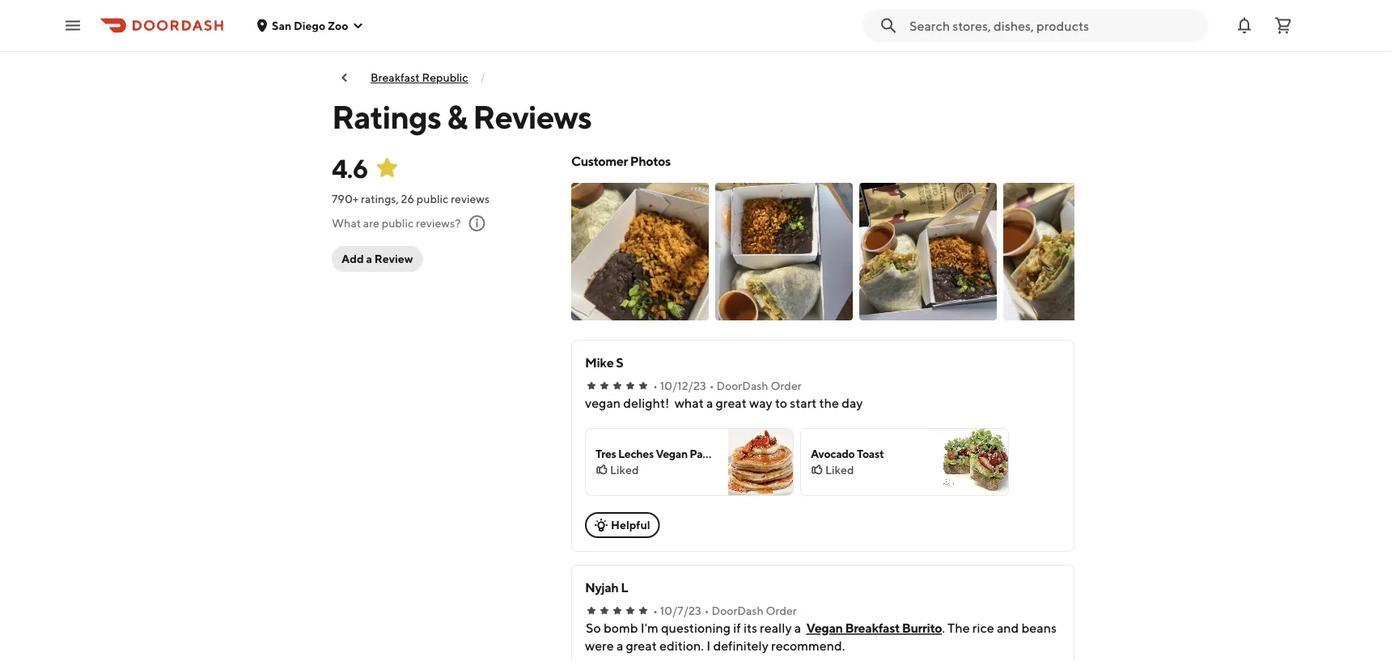 Task type: describe. For each thing, give the bounding box(es) containing it.
vegan breakfast burrito
[[807, 621, 943, 636]]

helpful
[[611, 519, 651, 532]]

toast
[[857, 447, 884, 461]]

san diego zoo
[[272, 19, 348, 32]]

leches
[[619, 447, 654, 461]]

customer photos
[[572, 153, 671, 169]]

order for s
[[771, 379, 802, 393]]

zoo
[[328, 19, 348, 32]]

helpful button
[[585, 512, 660, 538]]

liked for avocado
[[826, 464, 854, 477]]

• right 10/12/23
[[710, 379, 715, 393]]

• left 10/7/23
[[653, 604, 658, 618]]

• 10/12/23 • doordash order
[[653, 379, 802, 393]]

notification bell image
[[1235, 16, 1255, 35]]

mike s
[[585, 355, 624, 370]]

• 10/7/23 • doordash order
[[653, 604, 797, 618]]

nyjah
[[585, 580, 619, 595]]

4.6
[[332, 153, 368, 183]]

1 horizontal spatial public
[[417, 192, 449, 206]]

790+
[[332, 192, 359, 206]]

san
[[272, 19, 292, 32]]

liked for tres
[[610, 464, 639, 477]]

10/12/23
[[660, 379, 707, 393]]

republic
[[422, 71, 468, 84]]

• right 10/7/23
[[705, 604, 710, 618]]

,
[[396, 192, 399, 206]]

0 vertical spatial breakfast
[[371, 71, 420, 84]]

photos
[[631, 153, 671, 169]]

customer
[[572, 153, 628, 169]]

breakfast inside button
[[846, 621, 900, 636]]

tres leches vegan pancake
[[596, 447, 733, 461]]

doordash for nyjah l
[[712, 604, 764, 618]]

ratings
[[332, 97, 441, 136]]

add a review button
[[332, 246, 423, 272]]

• left 10/12/23
[[653, 379, 658, 393]]

add a review
[[342, 252, 413, 266]]

tres
[[596, 447, 617, 461]]

790+ ratings , 26 public reviews
[[332, 192, 490, 206]]

reviews?
[[416, 217, 461, 230]]

reviews
[[473, 97, 592, 136]]

ratings
[[361, 192, 396, 206]]

review
[[375, 252, 413, 266]]

tres leches vegan pancake image
[[729, 429, 793, 495]]

order for l
[[766, 604, 797, 618]]

10/7/23
[[660, 604, 702, 618]]

reviews
[[451, 192, 490, 206]]

burrito
[[903, 621, 943, 636]]

back to store button image
[[338, 71, 351, 84]]



Task type: locate. For each thing, give the bounding box(es) containing it.
what are public reviews?
[[332, 217, 461, 230]]

public
[[417, 192, 449, 206], [382, 217, 414, 230]]

item photo 4 image
[[1004, 183, 1142, 321]]

san diego zoo button
[[256, 19, 365, 32]]

2 liked from the left
[[826, 464, 854, 477]]

diego
[[294, 19, 326, 32]]

add
[[342, 252, 364, 266]]

doordash for mike s
[[717, 379, 769, 393]]

1 horizontal spatial liked
[[826, 464, 854, 477]]

what
[[332, 217, 361, 230]]

a
[[366, 252, 372, 266]]

pancake
[[690, 447, 733, 461]]

breakfast left 'burrito'
[[846, 621, 900, 636]]

0 vertical spatial order
[[771, 379, 802, 393]]

0 items, open order cart image
[[1274, 16, 1294, 35]]

avocado toast
[[811, 447, 884, 461]]

nyjah l
[[585, 580, 629, 595]]

item photo 1 image
[[572, 183, 709, 321]]

public down ,
[[382, 217, 414, 230]]

&
[[447, 97, 467, 136]]

breakfast
[[371, 71, 420, 84], [846, 621, 900, 636]]

liked down the avocado
[[826, 464, 854, 477]]

doordash right 10/12/23
[[717, 379, 769, 393]]

1 vertical spatial breakfast
[[846, 621, 900, 636]]

vegan breakfast burrito button
[[807, 619, 943, 637]]

breakfast republic
[[371, 71, 468, 84]]

Store search: begin typing to search for stores available on DoorDash text field
[[910, 17, 1200, 34]]

mike
[[585, 355, 614, 370]]

vegan inside button
[[807, 621, 843, 636]]

breakfast up ratings
[[371, 71, 420, 84]]

l
[[621, 580, 629, 595]]

doordash
[[717, 379, 769, 393], [712, 604, 764, 618]]

0 horizontal spatial breakfast
[[371, 71, 420, 84]]

vegan
[[656, 447, 688, 461], [807, 621, 843, 636]]

open menu image
[[63, 16, 83, 35]]

item photo 3 image
[[860, 183, 997, 321]]

0 vertical spatial doordash
[[717, 379, 769, 393]]

ratings & reviews
[[332, 97, 592, 136]]

item photo 2 image
[[716, 183, 853, 321]]

are
[[363, 217, 380, 230]]

s
[[616, 355, 624, 370]]

1 vertical spatial vegan
[[807, 621, 843, 636]]

breakfast republic link
[[371, 71, 468, 84]]

0 vertical spatial public
[[417, 192, 449, 206]]

1 vertical spatial public
[[382, 217, 414, 230]]

1 vertical spatial doordash
[[712, 604, 764, 618]]

liked
[[610, 464, 639, 477], [826, 464, 854, 477]]

1 liked from the left
[[610, 464, 639, 477]]

1 horizontal spatial vegan
[[807, 621, 843, 636]]

0 horizontal spatial liked
[[610, 464, 639, 477]]

1 horizontal spatial breakfast
[[846, 621, 900, 636]]

0 horizontal spatial public
[[382, 217, 414, 230]]

0 horizontal spatial vegan
[[656, 447, 688, 461]]

order
[[771, 379, 802, 393], [766, 604, 797, 618]]

0 vertical spatial vegan
[[656, 447, 688, 461]]

•
[[653, 379, 658, 393], [710, 379, 715, 393], [653, 604, 658, 618], [705, 604, 710, 618]]

public right 26
[[417, 192, 449, 206]]

avocado
[[811, 447, 855, 461]]

26
[[401, 192, 415, 206]]

avocado toast image
[[944, 429, 1009, 495]]

1 vertical spatial order
[[766, 604, 797, 618]]

doordash right 10/7/23
[[712, 604, 764, 618]]

liked down leches
[[610, 464, 639, 477]]



Task type: vqa. For each thing, say whether or not it's contained in the screenshot.
Popular Items button
no



